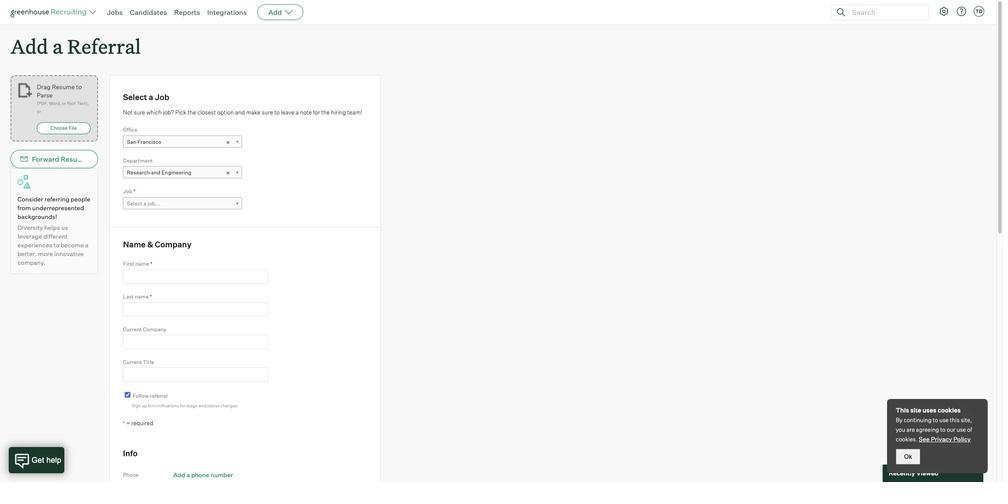 Task type: locate. For each thing, give the bounding box(es) containing it.
or left rich in the left of the page
[[62, 101, 66, 106]]

via
[[89, 155, 98, 164]]

and right 'stage' at the bottom left of page
[[198, 404, 206, 409]]

select for select a job...
[[127, 200, 142, 207]]

for left 'stage' at the bottom left of page
[[180, 404, 185, 409]]

use left "of"
[[957, 427, 966, 434]]

team!
[[347, 109, 362, 116]]

1 current from the top
[[123, 326, 142, 333]]

uses
[[923, 407, 936, 414]]

add for add
[[268, 8, 282, 17]]

current down last
[[123, 326, 142, 333]]

0 vertical spatial and
[[235, 109, 245, 116]]

last name *
[[123, 294, 152, 300]]

resume inside drag resume to parse (pdf, word, or rich text), or
[[52, 83, 75, 91]]

by
[[896, 417, 903, 424]]

rich
[[67, 101, 76, 106]]

sure right make
[[262, 109, 273, 116]]

ok
[[904, 454, 912, 461]]

resume
[[52, 83, 75, 91], [61, 155, 87, 164]]

td button
[[972, 4, 986, 18]]

job up select a job...
[[123, 188, 132, 195]]

2 sure from the left
[[262, 109, 273, 116]]

word,
[[49, 101, 61, 106]]

a right become
[[85, 242, 88, 249]]

job up job?
[[155, 92, 169, 102]]

2 the from the left
[[321, 109, 330, 116]]

sure
[[134, 109, 145, 116], [262, 109, 273, 116]]

and left make
[[235, 109, 245, 116]]

a up which
[[149, 92, 153, 102]]

drag resume to parse (pdf, word, or rich text), or
[[37, 83, 89, 114]]

1 vertical spatial current
[[123, 359, 142, 366]]

0 vertical spatial resume
[[52, 83, 75, 91]]

1 the from the left
[[188, 109, 196, 116]]

1 vertical spatial resume
[[61, 155, 87, 164]]

* left the =
[[123, 420, 125, 427]]

0 horizontal spatial or
[[37, 109, 41, 114]]

select down job *
[[127, 200, 142, 207]]

current for current title
[[123, 359, 142, 366]]

the right pick on the top left of the page
[[188, 109, 196, 116]]

add for add a referral
[[11, 33, 48, 59]]

our
[[947, 427, 955, 434]]

hiring
[[331, 109, 346, 116]]

a left note
[[296, 109, 299, 116]]

referring
[[45, 196, 69, 203]]

0 horizontal spatial add
[[11, 33, 48, 59]]

company right &
[[155, 240, 191, 249]]

resume up rich in the left of the page
[[52, 83, 75, 91]]

a left phone
[[187, 472, 190, 479]]

=
[[126, 420, 130, 427]]

number
[[211, 472, 233, 479]]

to
[[76, 83, 82, 91], [274, 109, 280, 116], [54, 242, 59, 249], [933, 417, 938, 424], [940, 427, 946, 434]]

1 horizontal spatial job
[[155, 92, 169, 102]]

2 vertical spatial add
[[173, 472, 185, 479]]

site
[[910, 407, 921, 414]]

* down &
[[150, 261, 152, 267]]

1 horizontal spatial and
[[198, 404, 206, 409]]

None text field
[[123, 270, 268, 284], [123, 303, 268, 317], [123, 270, 268, 284], [123, 303, 268, 317]]

1 horizontal spatial the
[[321, 109, 330, 116]]

0 vertical spatial or
[[62, 101, 66, 106]]

1 vertical spatial and
[[151, 169, 160, 176]]

1 horizontal spatial use
[[957, 427, 966, 434]]

0 horizontal spatial and
[[151, 169, 160, 176]]

None text field
[[123, 335, 268, 350], [123, 368, 268, 382], [123, 335, 268, 350], [123, 368, 268, 382]]

select a job
[[123, 92, 169, 102]]

to inside the consider referring people from underrepresented backgrounds! diversity helps us leverage different experiences to become a better, more innovative company.
[[54, 242, 59, 249]]

2 current from the top
[[123, 359, 142, 366]]

up
[[142, 404, 147, 409]]

status
[[207, 404, 219, 409]]

2 horizontal spatial add
[[268, 8, 282, 17]]

to down 'different'
[[54, 242, 59, 249]]

use
[[939, 417, 949, 424], [957, 427, 966, 434]]

the
[[188, 109, 196, 116], [321, 109, 330, 116]]

1 horizontal spatial for
[[180, 404, 185, 409]]

use left this
[[939, 417, 949, 424]]

current
[[123, 326, 142, 333], [123, 359, 142, 366]]

or down (pdf,
[[37, 109, 41, 114]]

1 vertical spatial or
[[37, 109, 41, 114]]

1 horizontal spatial add
[[173, 472, 185, 479]]

0 horizontal spatial for
[[148, 404, 153, 409]]

cookies.
[[896, 436, 917, 443]]

a left job...
[[143, 200, 146, 207]]

to down uses
[[933, 417, 938, 424]]

of
[[967, 427, 972, 434]]

td
[[975, 8, 983, 14]]

select for select a job
[[123, 92, 147, 102]]

1 vertical spatial add
[[11, 33, 48, 59]]

1 vertical spatial name
[[135, 294, 149, 300]]

for right note
[[313, 109, 320, 116]]

a for referral
[[53, 33, 63, 59]]

select up not
[[123, 92, 147, 102]]

the left hiring
[[321, 109, 330, 116]]

2 horizontal spatial and
[[235, 109, 245, 116]]

resume for forward
[[61, 155, 87, 164]]

* = required
[[123, 420, 153, 427]]

sign
[[132, 404, 141, 409]]

0 vertical spatial current
[[123, 326, 142, 333]]

company.
[[18, 259, 46, 267]]

make
[[246, 109, 260, 116]]

and right research
[[151, 169, 160, 176]]

current title
[[123, 359, 154, 366]]

name for first
[[135, 261, 149, 267]]

0 vertical spatial select
[[123, 92, 147, 102]]

1 vertical spatial select
[[127, 200, 142, 207]]

info
[[123, 449, 138, 459]]

0 horizontal spatial job
[[123, 188, 132, 195]]

add a referral
[[11, 33, 141, 59]]

leave
[[281, 109, 294, 116]]

1 vertical spatial job
[[123, 188, 132, 195]]

see
[[919, 436, 930, 443]]

a for phone
[[187, 472, 190, 479]]

agreeing
[[916, 427, 939, 434]]

name right last
[[135, 294, 149, 300]]

resume inside button
[[61, 155, 87, 164]]

department
[[123, 157, 153, 164]]

0 vertical spatial use
[[939, 417, 949, 424]]

and inside research and engineering link
[[151, 169, 160, 176]]

privacy
[[931, 436, 952, 443]]

recently viewed
[[889, 470, 939, 478]]

to inside drag resume to parse (pdf, word, or rich text), or
[[76, 83, 82, 91]]

engineering
[[162, 169, 191, 176]]

0 horizontal spatial use
[[939, 417, 949, 424]]

name right first
[[135, 261, 149, 267]]

to up text),
[[76, 83, 82, 91]]

0 horizontal spatial the
[[188, 109, 196, 116]]

for right up
[[148, 404, 153, 409]]

select
[[123, 92, 147, 102], [127, 200, 142, 207]]

0 vertical spatial add
[[268, 8, 282, 17]]

a
[[53, 33, 63, 59], [149, 92, 153, 102], [296, 109, 299, 116], [143, 200, 146, 207], [85, 242, 88, 249], [187, 472, 190, 479]]

a down 'greenhouse recruiting' image
[[53, 33, 63, 59]]

see privacy policy
[[919, 436, 971, 443]]

*
[[133, 188, 136, 195], [150, 261, 152, 267], [150, 294, 152, 300], [123, 420, 125, 427]]

choose
[[51, 125, 68, 131]]

add
[[268, 8, 282, 17], [11, 33, 48, 59], [173, 472, 185, 479]]

add inside popup button
[[268, 8, 282, 17]]

see privacy policy link
[[919, 436, 971, 443]]

company up title
[[143, 326, 166, 333]]

job *
[[123, 188, 136, 195]]

note
[[300, 109, 312, 116]]

better,
[[18, 250, 37, 258]]

0 horizontal spatial sure
[[134, 109, 145, 116]]

0 vertical spatial name
[[135, 261, 149, 267]]

become
[[61, 242, 84, 249]]

1 horizontal spatial or
[[62, 101, 66, 106]]

current left title
[[123, 359, 142, 366]]

phone
[[123, 472, 139, 479]]

job
[[155, 92, 169, 102], [123, 188, 132, 195]]

sure right not
[[134, 109, 145, 116]]

1 horizontal spatial sure
[[262, 109, 273, 116]]

from
[[18, 204, 31, 212]]

closest
[[197, 109, 216, 116]]

resume left the via
[[61, 155, 87, 164]]



Task type: describe. For each thing, give the bounding box(es) containing it.
email
[[100, 155, 118, 164]]

this
[[950, 417, 960, 424]]

referral
[[67, 33, 141, 59]]

us
[[61, 224, 68, 232]]

configure image
[[939, 6, 949, 17]]

phone
[[191, 472, 209, 479]]

reports
[[174, 8, 200, 17]]

* up select a job...
[[133, 188, 136, 195]]

&
[[147, 240, 153, 249]]

to left leave
[[274, 109, 280, 116]]

innovative
[[54, 250, 84, 258]]

policy
[[953, 436, 971, 443]]

follow
[[133, 393, 149, 399]]

text),
[[77, 101, 89, 106]]

integrations
[[207, 8, 247, 17]]

stage
[[186, 404, 197, 409]]

current for current company
[[123, 326, 142, 333]]

(pdf,
[[37, 101, 48, 106]]

backgrounds!
[[18, 213, 57, 221]]

add button
[[257, 4, 303, 20]]

a for job...
[[143, 200, 146, 207]]

office
[[123, 127, 137, 133]]

0 vertical spatial company
[[155, 240, 191, 249]]

ok button
[[896, 449, 920, 465]]

jobs
[[107, 8, 123, 17]]

drag
[[37, 83, 51, 91]]

candidates link
[[130, 8, 167, 17]]

pick
[[175, 109, 186, 116]]

* right last
[[150, 294, 152, 300]]

a inside the consider referring people from underrepresented backgrounds! diversity helps us leverage different experiences to become a better, more innovative company.
[[85, 242, 88, 249]]

viewed
[[916, 470, 939, 478]]

changes
[[220, 404, 237, 409]]

Search text field
[[850, 6, 921, 19]]

candidates
[[130, 8, 167, 17]]

notifications
[[154, 404, 179, 409]]

research and engineering
[[127, 169, 191, 176]]

option
[[217, 109, 234, 116]]

are
[[906, 427, 915, 434]]

td button
[[974, 6, 984, 17]]

1 vertical spatial use
[[957, 427, 966, 434]]

add for add a phone number
[[173, 472, 185, 479]]

integrations link
[[207, 8, 247, 17]]

this site uses cookies
[[896, 407, 961, 414]]

select a job...
[[127, 200, 160, 207]]

this
[[896, 407, 909, 414]]

more
[[38, 250, 53, 258]]

research
[[127, 169, 150, 176]]

leverage
[[18, 233, 42, 240]]

reports link
[[174, 8, 200, 17]]

underrepresented
[[32, 204, 84, 212]]

greenhouse recruiting image
[[11, 7, 89, 18]]

resume for drag
[[52, 83, 75, 91]]

* inside * = required
[[123, 420, 125, 427]]

name for last
[[135, 294, 149, 300]]

people
[[71, 196, 90, 203]]

required
[[131, 420, 153, 427]]

forward resume via email
[[32, 155, 118, 164]]

referral
[[150, 393, 168, 399]]

1 sure from the left
[[134, 109, 145, 116]]

san
[[127, 139, 136, 145]]

recently
[[889, 470, 915, 478]]

2 vertical spatial and
[[198, 404, 206, 409]]

job...
[[148, 200, 160, 207]]

parse
[[37, 92, 53, 99]]

forward resume via email button
[[11, 150, 118, 169]]

a for job
[[149, 92, 153, 102]]

1 vertical spatial company
[[143, 326, 166, 333]]

first name *
[[123, 261, 152, 267]]

cookies
[[938, 407, 961, 414]]

not sure which job? pick the closest option and make sure to leave a note for the hiring team!
[[123, 109, 362, 116]]

0 vertical spatial job
[[155, 92, 169, 102]]

add a phone number
[[173, 472, 233, 479]]

Follow referral checkbox
[[125, 392, 130, 398]]

research and engineering link
[[123, 166, 242, 179]]

name
[[123, 240, 146, 249]]

continuing
[[904, 417, 932, 424]]

diversity
[[18, 224, 43, 232]]

by continuing to use this site, you are agreeing to our use of cookies.
[[896, 417, 972, 443]]

consider
[[18, 196, 43, 203]]

select a job... link
[[123, 197, 242, 210]]

add a phone number link
[[173, 472, 233, 479]]

different
[[43, 233, 68, 240]]

first
[[123, 261, 134, 267]]

follow referral
[[133, 393, 168, 399]]

last
[[123, 294, 134, 300]]

forward
[[32, 155, 59, 164]]

choose file
[[51, 125, 77, 131]]

san francisco link
[[123, 136, 242, 148]]

helps
[[44, 224, 60, 232]]

to left our
[[940, 427, 946, 434]]

san francisco
[[127, 139, 161, 145]]

francisco
[[138, 139, 161, 145]]

file
[[69, 125, 77, 131]]

not
[[123, 109, 133, 116]]

which
[[146, 109, 162, 116]]

experiences
[[18, 242, 52, 249]]

site,
[[961, 417, 972, 424]]

2 horizontal spatial for
[[313, 109, 320, 116]]



Task type: vqa. For each thing, say whether or not it's contained in the screenshot.
times
no



